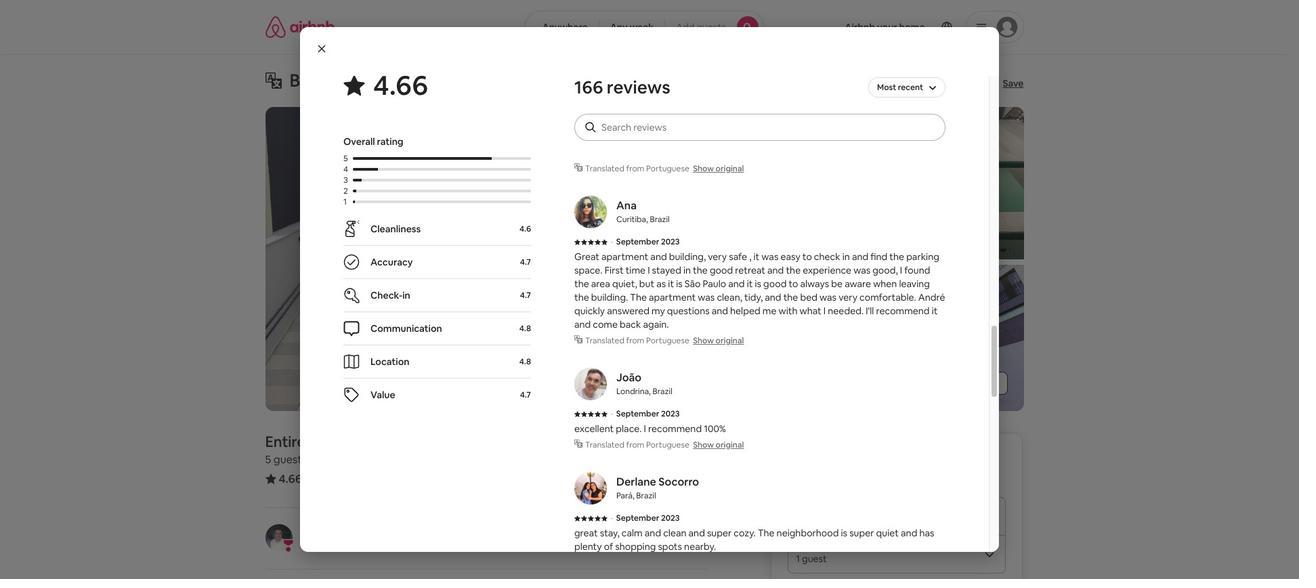 Task type: describe. For each thing, give the bounding box(es) containing it.
stadium.
[[611, 69, 684, 92]]

and up nearby.
[[689, 527, 705, 539]]

1 horizontal spatial apartment
[[649, 291, 696, 304]]

são
[[685, 278, 701, 290]]

most
[[877, 82, 897, 93]]

joão londrina, brazil
[[616, 371, 673, 397]]

sofá bi cama, acomoda duas pessoas. image
[[650, 265, 834, 411]]

nearby.
[[684, 541, 716, 553]]

londrina,
[[616, 386, 651, 397]]

again.
[[643, 318, 669, 331]]

superhost
[[309, 541, 353, 553]]

september for brazil
[[616, 119, 659, 129]]

super inside the place is very good! i went with a friend and we commented on how we were going home, super cozy!
[[631, 146, 656, 159]]

· september 2023 for brazil
[[611, 119, 680, 129]]

quickly
[[574, 305, 605, 317]]

was right ,
[[762, 251, 779, 263]]

· left years
[[356, 541, 358, 553]]

profile element
[[780, 0, 1024, 54]]

piscina deck molhado. image
[[840, 107, 1024, 259]]

recommend inside great apartment and building, very safe , it was easy to check in and find the parking space. first time i stayed in the good retreat and the experience was good, i found the area quiet, but as it is são paulo and it is good to always be aware when leaving the building. the apartment was clean, tidy, and the bed was very comfortable. andré quickly answered my questions and helped me with what i needed. i'll recommend it and come back again.
[[876, 305, 930, 317]]

2023 for socorro
[[661, 513, 680, 524]]

i right place.
[[644, 423, 646, 435]]

good!
[[649, 133, 674, 145]]

and down clean,
[[712, 305, 728, 317]]

2023 for brazil
[[661, 119, 680, 129]]

translated for joão
[[585, 440, 625, 451]]

all
[[954, 377, 963, 390]]

show all photos
[[927, 377, 997, 390]]

spots
[[658, 541, 682, 553]]

be
[[831, 278, 843, 290]]

is left são
[[676, 278, 683, 290]]

was down be
[[820, 291, 837, 304]]

when
[[873, 278, 897, 290]]

with inside the place is very good! i went with a friend and we commented on how we were going home, super cozy!
[[705, 133, 723, 145]]

add
[[676, 21, 695, 33]]

needed.
[[828, 305, 864, 317]]

show inside "button"
[[927, 377, 952, 390]]

first
[[605, 264, 624, 276]]

overall rating
[[343, 135, 404, 148]]

in inside 'entire loft in bom retiro, brazil 5 guests'
[[336, 432, 348, 451]]

and down quickly at bottom left
[[574, 318, 591, 331]]

how
[[863, 133, 882, 145]]

building.
[[591, 291, 628, 304]]

the down easy at the top right of page
[[786, 264, 801, 276]]

show original button for ana
[[693, 335, 744, 346]]

paulo
[[703, 278, 726, 290]]

· september 2023 for londrina,
[[611, 409, 680, 419]]

is inside great stay, calm and clean and super cozy. the neighborhood is super quiet and has plenty of shopping spots nearby.
[[841, 527, 848, 539]]

automatically translated title: bom retiro, expo center norte, allianz stadium. image
[[265, 72, 281, 89]]

what
[[800, 305, 822, 317]]

save button
[[981, 72, 1029, 95]]

area
[[591, 278, 610, 290]]

quiet,
[[612, 278, 637, 290]]

quiet
[[876, 527, 899, 539]]

andré
[[919, 291, 945, 304]]

and down easy at the top right of page
[[768, 264, 784, 276]]

3
[[343, 175, 348, 186]]

derlane
[[616, 475, 656, 489]]

i inside the place is very good! i went with a friend and we commented on how we were going home, super cozy!
[[676, 133, 678, 145]]

translated for ana
[[585, 335, 625, 346]]

and up clean,
[[728, 278, 745, 290]]

norte,
[[496, 69, 549, 92]]

12/17/2023
[[796, 515, 844, 527]]

friend
[[733, 133, 759, 145]]

1 vertical spatial very
[[708, 251, 727, 263]]

rating
[[377, 135, 404, 148]]

i'll
[[866, 305, 874, 317]]

2 horizontal spatial super
[[850, 527, 874, 539]]

,
[[749, 251, 752, 263]]

piscina. image
[[650, 107, 834, 259]]

curitiba,
[[616, 214, 648, 225]]

1 vertical spatial recommend
[[648, 423, 702, 435]]

1 horizontal spatial super
[[707, 527, 732, 539]]

4.66 inside dialog
[[373, 68, 428, 103]]

a
[[726, 133, 731, 145]]

5 inside 'entire loft in bom retiro, brazil 5 guests'
[[265, 453, 271, 467]]

4.7 for check-in
[[520, 290, 531, 301]]

back
[[620, 318, 641, 331]]

ana image
[[574, 196, 607, 228]]

translated for camila
[[585, 163, 625, 174]]

loft
[[308, 432, 333, 451]]

5 inside 4.66 dialog
[[343, 153, 348, 164]]

1 horizontal spatial to
[[803, 251, 812, 263]]

clean
[[663, 527, 687, 539]]

100%
[[704, 423, 726, 435]]

bed
[[800, 291, 818, 304]]

brazil inside derlane socorro pará, brazil
[[636, 490, 656, 501]]

as
[[657, 278, 666, 290]]

1
[[343, 196, 347, 207]]

guests inside 'entire loft in bom retiro, brazil 5 guests'
[[274, 453, 307, 467]]

and up me
[[765, 291, 782, 304]]

reviews
[[607, 76, 670, 99]]

was down paulo
[[698, 291, 715, 304]]

show original button for joão
[[693, 440, 744, 451]]

great apartment and building, very safe , it was easy to check in and find the parking space. first time i stayed in the good retreat and the experience was good, i found the area quiet, but as it is são paulo and it is good to always be aware when leaving the building. the apartment was clean, tidy, and the bed was very comfortable. andré quickly answered my questions and helped me with what i needed. i'll recommend it and come back again.
[[574, 251, 945, 331]]

answered
[[607, 305, 650, 317]]

check
[[814, 251, 841, 263]]

september for socorro
[[616, 513, 659, 524]]

166 reviews
[[574, 76, 670, 99]]

show original button for camila
[[693, 163, 744, 174]]

any week button
[[599, 11, 665, 43]]

derlane socorro image
[[574, 472, 607, 505]]

from for joão
[[626, 440, 645, 451]]

neighborhood
[[777, 527, 839, 539]]

comfortable.
[[860, 291, 916, 304]]

brazil inside joão londrina, brazil
[[653, 386, 673, 397]]

allianz
[[552, 69, 607, 92]]

excellent place. i recommend 100%
[[574, 423, 726, 435]]

the up são
[[693, 264, 708, 276]]

4
[[343, 164, 348, 175]]

very inside the place is very good! i went with a friend and we commented on how we were going home, super cozy!
[[628, 133, 646, 145]]

show for camila
[[693, 163, 714, 174]]

4.7 for accuracy
[[520, 257, 531, 268]]

come
[[593, 318, 618, 331]]

good,
[[873, 264, 898, 276]]

· september 2023 for socorro
[[611, 513, 680, 524]]

going
[[574, 146, 599, 159]]

the up quickly at bottom left
[[574, 291, 589, 304]]

0 horizontal spatial good
[[710, 264, 733, 276]]

in up communication
[[403, 289, 410, 301]]

it down retreat
[[747, 278, 753, 290]]

guests inside button
[[697, 21, 726, 33]]

share button
[[926, 72, 979, 95]]

has
[[920, 527, 935, 539]]

and left has
[[901, 527, 918, 539]]

cozy!
[[658, 146, 680, 159]]

communication
[[371, 322, 442, 335]]

socorro
[[659, 475, 699, 489]]

2023 for curitiba,
[[661, 236, 680, 247]]

and inside the place is very good! i went with a friend and we commented on how we were going home, super cozy!
[[761, 133, 777, 145]]

in down building,
[[684, 264, 691, 276]]

recent
[[898, 82, 923, 93]]

aware
[[845, 278, 871, 290]]

original for joão
[[716, 440, 744, 451]]

4.6
[[520, 224, 531, 234]]

commented
[[794, 133, 848, 145]]



Task type: vqa. For each thing, say whether or not it's contained in the screenshot.
topmost Retiro,
yes



Task type: locate. For each thing, give the bounding box(es) containing it.
brazil inside 'entire loft in bom retiro, brazil 5 guests'
[[433, 432, 470, 451]]

1 vertical spatial 4.66
[[279, 472, 302, 486]]

recommend left the 100%
[[648, 423, 702, 435]]

the right the cozy.
[[758, 527, 775, 539]]

· for camila
[[611, 119, 613, 129]]

4.66
[[373, 68, 428, 103], [279, 472, 302, 486]]

brazil inside camila brazil
[[616, 96, 636, 107]]

1 vertical spatial from
[[626, 335, 645, 346]]

super down good!
[[631, 146, 656, 159]]

with right me
[[779, 305, 798, 317]]

original down the place is very good! i went with a friend and we commented on how we were going home, super cozy!
[[716, 163, 744, 174]]

0 horizontal spatial to
[[789, 278, 798, 290]]

in right check
[[843, 251, 850, 263]]

translated down home,
[[585, 163, 625, 174]]

0 vertical spatial guests
[[697, 21, 726, 33]]

from for ana
[[626, 335, 645, 346]]

2 vertical spatial translated from portuguese show original
[[585, 440, 744, 451]]

building,
[[669, 251, 706, 263]]

· up stay,
[[611, 513, 613, 524]]

2 from from the top
[[626, 335, 645, 346]]

0 horizontal spatial we
[[779, 133, 792, 145]]

good up paulo
[[710, 264, 733, 276]]

of
[[604, 541, 613, 553]]

5
[[343, 153, 348, 164], [265, 453, 271, 467]]

0 vertical spatial 4.7
[[520, 257, 531, 268]]

0 vertical spatial 2
[[343, 186, 348, 196]]

1 horizontal spatial with
[[779, 305, 798, 317]]

is inside the place is very good! i went with a friend and we commented on how we were going home, super cozy!
[[619, 133, 625, 145]]

leaving
[[899, 278, 930, 290]]

12/22/2023
[[906, 515, 955, 527]]

2 left years
[[360, 541, 365, 553]]

4.7
[[520, 257, 531, 268], [520, 290, 531, 301], [520, 390, 531, 400]]

· september 2023 up excellent place. i recommend 100%
[[611, 409, 680, 419]]

2 horizontal spatial the
[[758, 527, 775, 539]]

3 show original button from the top
[[693, 440, 744, 451]]

very left good!
[[628, 133, 646, 145]]

1 vertical spatial the
[[630, 291, 647, 304]]

from for camila
[[626, 163, 645, 174]]

2 vertical spatial portuguese
[[646, 440, 690, 451]]

we left commented
[[779, 133, 792, 145]]

the left the bed
[[784, 291, 798, 304]]

1 4.8 from the top
[[519, 323, 531, 334]]

translated from portuguese show original down excellent place. i recommend 100%
[[585, 440, 744, 451]]

very up needed.
[[839, 291, 858, 304]]

camila image
[[574, 78, 607, 110], [574, 78, 607, 110]]

value
[[371, 389, 395, 401]]

2 vertical spatial translated
[[585, 440, 625, 451]]

1 vertical spatial with
[[779, 305, 798, 317]]

september for londrina,
[[616, 409, 659, 419]]

show for ana
[[693, 335, 714, 346]]

super
[[631, 146, 656, 159], [707, 527, 732, 539], [850, 527, 874, 539]]

1 vertical spatial apartment
[[649, 291, 696, 304]]

in right loft
[[336, 432, 348, 451]]

show all photos button
[[900, 372, 1008, 395]]

portuguese for camila
[[646, 163, 690, 174]]

2 september from the top
[[616, 236, 659, 247]]

joão
[[616, 371, 642, 385]]

entire
[[265, 432, 305, 451]]

0 horizontal spatial 4.66
[[279, 472, 302, 486]]

2 vertical spatial 4.7
[[520, 390, 531, 400]]

is up home,
[[619, 133, 625, 145]]

2023 up excellent place. i recommend 100%
[[661, 409, 680, 419]]

the
[[574, 133, 591, 145], [630, 291, 647, 304], [758, 527, 775, 539]]

1 horizontal spatial the
[[630, 291, 647, 304]]

2 down 4
[[343, 186, 348, 196]]

from down home,
[[626, 163, 645, 174]]

0 vertical spatial from
[[626, 163, 645, 174]]

2 inside 4.66 dialog
[[343, 186, 348, 196]]

0 horizontal spatial 2
[[343, 186, 348, 196]]

clean,
[[717, 291, 742, 304]]

helped
[[730, 305, 761, 317]]

1 vertical spatial show original button
[[693, 335, 744, 346]]

portuguese down again. in the bottom of the page
[[646, 335, 690, 346]]

4.7 for value
[[520, 390, 531, 400]]

entire loft in bom retiro, brazil 5 guests
[[265, 432, 470, 467]]

portuguese down excellent place. i recommend 100%
[[646, 440, 690, 451]]

3 original from the top
[[716, 440, 744, 451]]

2023 up building,
[[661, 236, 680, 247]]

1 vertical spatial guests
[[274, 453, 307, 467]]

4.66 down entire
[[279, 472, 302, 486]]

0 vertical spatial 5
[[343, 153, 348, 164]]

Search reviews, Press 'Enter' to search text field
[[602, 121, 932, 134]]

retiro,
[[331, 69, 385, 92], [385, 432, 430, 451]]

me
[[763, 305, 777, 317]]

bom right loft
[[351, 432, 382, 451]]

2 portuguese from the top
[[646, 335, 690, 346]]

1 we from the left
[[779, 133, 792, 145]]

translated from portuguese show original for joão
[[585, 440, 744, 451]]

and up "stayed"
[[651, 251, 667, 263]]

brazil inside ana curitiba, brazil
[[650, 214, 670, 225]]

1 2023 from the top
[[661, 119, 680, 129]]

2 · september 2023 from the top
[[611, 236, 680, 247]]

bom retiro, expo center norte, allianz stadium. image 5 image
[[840, 265, 1024, 411]]

is
[[619, 133, 625, 145], [676, 278, 683, 290], [755, 278, 762, 290], [841, 527, 848, 539]]

1 vertical spatial to
[[789, 278, 798, 290]]

0 vertical spatial bom
[[290, 69, 327, 92]]

guests right 'add'
[[697, 21, 726, 33]]

3 · september 2023 from the top
[[611, 409, 680, 419]]

1 original from the top
[[716, 163, 744, 174]]

recommend down comfortable.
[[876, 305, 930, 317]]

0 horizontal spatial guests
[[274, 453, 307, 467]]

0 vertical spatial original
[[716, 163, 744, 174]]

0 vertical spatial apartment
[[602, 251, 649, 263]]

host profile picture image
[[265, 524, 292, 551]]

0 vertical spatial translated
[[585, 163, 625, 174]]

calm
[[622, 527, 643, 539]]

retiro, inside 'entire loft in bom retiro, brazil 5 guests'
[[385, 432, 430, 451]]

cozy.
[[734, 527, 756, 539]]

0 vertical spatial retiro,
[[331, 69, 385, 92]]

september down curitiba,
[[616, 236, 659, 247]]

most recent
[[877, 82, 923, 93]]

2 4.7 from the top
[[520, 290, 531, 301]]

1 horizontal spatial good
[[764, 278, 787, 290]]

· up place
[[611, 119, 613, 129]]

is up tidy,
[[755, 278, 762, 290]]

went
[[680, 133, 702, 145]]

i right time
[[648, 264, 650, 276]]

0 vertical spatial portuguese
[[646, 163, 690, 174]]

· september 2023 for curitiba,
[[611, 236, 680, 247]]

add guests
[[676, 21, 726, 33]]

· up 'first'
[[611, 236, 613, 247]]

1 vertical spatial portuguese
[[646, 335, 690, 346]]

the down the "space."
[[574, 278, 589, 290]]

with inside great apartment and building, very safe , it was easy to check in and find the parking space. first time i stayed in the good retreat and the experience was good, i found the area quiet, but as it is são paulo and it is good to always be aware when leaving the building. the apartment was clean, tidy, and the bed was very comfortable. andré quickly answered my questions and helped me with what i needed. i'll recommend it and come back again.
[[779, 305, 798, 317]]

it right ,
[[754, 251, 760, 263]]

tidy,
[[745, 291, 763, 304]]

1 horizontal spatial 4.66
[[373, 68, 428, 103]]

4.8 for location
[[519, 356, 531, 367]]

· for derlane
[[611, 513, 613, 524]]

great
[[574, 251, 600, 263]]

2 vertical spatial the
[[758, 527, 775, 539]]

the inside great apartment and building, very safe , it was easy to check in and find the parking space. first time i stayed in the good retreat and the experience was good, i found the area quiet, but as it is são paulo and it is good to always be aware when leaving the building. the apartment was clean, tidy, and the bed was very comfortable. andré quickly answered my questions and helped me with what i needed. i'll recommend it and come back again.
[[630, 291, 647, 304]]

4.66 dialog
[[300, 27, 999, 568]]

1 translated from portuguese show original from the top
[[585, 163, 744, 174]]

5 up 3
[[343, 153, 348, 164]]

1 · september 2023 from the top
[[611, 119, 680, 129]]

center
[[435, 69, 492, 92]]

retreat
[[735, 264, 766, 276]]

translated from portuguese show original down "cozy!"
[[585, 163, 744, 174]]

bom right automatically translated title: bom retiro, expo center norte, allianz stadium. image
[[290, 69, 327, 92]]

original
[[716, 163, 744, 174], [716, 335, 744, 346], [716, 440, 744, 451]]

september
[[616, 119, 659, 129], [616, 236, 659, 247], [616, 409, 659, 419], [616, 513, 659, 524]]

2 translated from portuguese show original from the top
[[585, 335, 744, 346]]

0 vertical spatial the
[[574, 133, 591, 145]]

ana image
[[574, 196, 607, 228]]

0 vertical spatial with
[[705, 133, 723, 145]]

show down questions
[[693, 335, 714, 346]]

super left quiet
[[850, 527, 874, 539]]

september up place.
[[616, 409, 659, 419]]

always
[[800, 278, 829, 290]]

super up nearby.
[[707, 527, 732, 539]]

but
[[639, 278, 655, 290]]

· september 2023 up good!
[[611, 119, 680, 129]]

translated down the excellent
[[585, 440, 625, 451]]

2 horizontal spatial very
[[839, 291, 858, 304]]

3 portuguese from the top
[[646, 440, 690, 451]]

original for ana
[[716, 335, 744, 346]]

1 horizontal spatial 2
[[360, 541, 365, 553]]

week
[[630, 21, 654, 33]]

2 translated from the top
[[585, 335, 625, 346]]

3 translated from portuguese show original from the top
[[585, 440, 744, 451]]

0 horizontal spatial 5
[[265, 453, 271, 467]]

portuguese down "cozy!"
[[646, 163, 690, 174]]

2 4.8 from the top
[[519, 356, 531, 367]]

the down but
[[630, 291, 647, 304]]

plenty
[[574, 541, 602, 553]]

1 horizontal spatial 5
[[343, 153, 348, 164]]

1 show original button from the top
[[693, 163, 744, 174]]

1 vertical spatial 4.7
[[520, 290, 531, 301]]

translated from portuguese show original for camila
[[585, 163, 744, 174]]

· for joão
[[611, 409, 613, 419]]

0 horizontal spatial with
[[705, 133, 723, 145]]

166
[[574, 76, 603, 99]]

original for camila
[[716, 163, 744, 174]]

1 portuguese from the top
[[646, 163, 690, 174]]

3 september from the top
[[616, 409, 659, 419]]

3 from from the top
[[626, 440, 645, 451]]

· september 2023 up calm
[[611, 513, 680, 524]]

any
[[610, 21, 628, 33]]

show
[[693, 163, 714, 174], [693, 335, 714, 346], [927, 377, 952, 390], [693, 440, 714, 451]]

1 vertical spatial 2
[[360, 541, 365, 553]]

translated from portuguese show original
[[585, 163, 744, 174], [585, 335, 744, 346], [585, 440, 744, 451]]

3 translated from the top
[[585, 440, 625, 451]]

0 horizontal spatial the
[[574, 133, 591, 145]]

bom
[[290, 69, 327, 92], [351, 432, 382, 451]]

0 vertical spatial good
[[710, 264, 733, 276]]

was up aware
[[854, 264, 871, 276]]

0 horizontal spatial recommend
[[648, 423, 702, 435]]

2 show original button from the top
[[693, 335, 744, 346]]

from down place.
[[626, 440, 645, 451]]

to left always at the right of page
[[789, 278, 798, 290]]

and right friend
[[761, 133, 777, 145]]

i left "went"
[[676, 133, 678, 145]]

anywhere
[[542, 21, 588, 33]]

accuracy
[[371, 256, 413, 268]]

it right as
[[668, 278, 674, 290]]

apartment down as
[[649, 291, 696, 304]]

were
[[899, 133, 921, 145]]

stayed
[[652, 264, 681, 276]]

0 vertical spatial 4.8
[[519, 323, 531, 334]]

superhost · 2 years hosting
[[309, 541, 425, 553]]

i
[[676, 133, 678, 145], [648, 264, 650, 276], [900, 264, 903, 276], [824, 305, 826, 317], [644, 423, 646, 435]]

find
[[871, 251, 888, 263]]

original down helped
[[716, 335, 744, 346]]

show down "went"
[[693, 163, 714, 174]]

original down the 100%
[[716, 440, 744, 451]]

1 vertical spatial 4.8
[[519, 356, 531, 367]]

the inside great stay, calm and clean and super cozy. the neighborhood is super quiet and has plenty of shopping spots nearby.
[[758, 527, 775, 539]]

· september 2023 down curitiba,
[[611, 236, 680, 247]]

1 september from the top
[[616, 119, 659, 129]]

3 2023 from the top
[[661, 409, 680, 419]]

guests down entire
[[274, 453, 307, 467]]

0 horizontal spatial super
[[631, 146, 656, 159]]

share
[[948, 77, 973, 89]]

september for curitiba,
[[616, 236, 659, 247]]

show left all
[[927, 377, 952, 390]]

recommend
[[876, 305, 930, 317], [648, 423, 702, 435]]

easy
[[781, 251, 801, 263]]

1 vertical spatial original
[[716, 335, 744, 346]]

i right what
[[824, 305, 826, 317]]

1 4.7 from the top
[[520, 257, 531, 268]]

place
[[593, 133, 617, 145]]

time
[[626, 264, 646, 276]]

1 vertical spatial bom
[[351, 432, 382, 451]]

bom inside 'entire loft in bom retiro, brazil 5 guests'
[[351, 432, 382, 451]]

2 vertical spatial very
[[839, 291, 858, 304]]

1 vertical spatial retiro,
[[385, 432, 430, 451]]

questions
[[667, 305, 710, 317]]

4 2023 from the top
[[661, 513, 680, 524]]

most recent button
[[869, 76, 946, 99]]

piscina raiada. image
[[265, 107, 645, 411]]

retiro, left expo
[[331, 69, 385, 92]]

check-in
[[371, 289, 410, 301]]

add guests button
[[665, 11, 764, 43]]

2 vertical spatial from
[[626, 440, 645, 451]]

2 vertical spatial show original button
[[693, 440, 744, 451]]

portuguese for ana
[[646, 335, 690, 346]]

· up the excellent
[[611, 409, 613, 419]]

is right "neighborhood"
[[841, 527, 848, 539]]

show for joão
[[693, 440, 714, 451]]

show original button down a
[[693, 163, 744, 174]]

0 vertical spatial to
[[803, 251, 812, 263]]

1 vertical spatial good
[[764, 278, 787, 290]]

to right easy at the top right of page
[[803, 251, 812, 263]]

1 vertical spatial translated
[[585, 335, 625, 346]]

anywhere button
[[525, 11, 599, 43]]

2 we from the left
[[884, 133, 897, 145]]

2023 for londrina,
[[661, 409, 680, 419]]

in
[[843, 251, 850, 263], [684, 264, 691, 276], [403, 289, 410, 301], [336, 432, 348, 451]]

retiro, down value
[[385, 432, 430, 451]]

1 translated from the top
[[585, 163, 625, 174]]

pará,
[[616, 490, 635, 501]]

joão image
[[574, 368, 607, 400], [574, 368, 607, 400]]

1 horizontal spatial guests
[[697, 21, 726, 33]]

with left a
[[705, 133, 723, 145]]

very left safe
[[708, 251, 727, 263]]

we right 'how'
[[884, 133, 897, 145]]

the inside the place is very good! i went with a friend and we commented on how we were going home, super cozy!
[[574, 133, 591, 145]]

2023 up clean
[[661, 513, 680, 524]]

0 horizontal spatial apartment
[[602, 251, 649, 263]]

check-
[[371, 289, 403, 301]]

was
[[762, 251, 779, 263], [854, 264, 871, 276], [698, 291, 715, 304], [820, 291, 837, 304]]

derlane socorro image
[[574, 472, 607, 505]]

4 september from the top
[[616, 513, 659, 524]]

1 horizontal spatial very
[[708, 251, 727, 263]]

location
[[371, 356, 409, 368]]

the up going
[[574, 133, 591, 145]]

0 vertical spatial recommend
[[876, 305, 930, 317]]

show original button down helped
[[693, 335, 744, 346]]

0 vertical spatial show original button
[[693, 163, 744, 174]]

2 vertical spatial original
[[716, 440, 744, 451]]

2 original from the top
[[716, 335, 744, 346]]

i right good,
[[900, 264, 903, 276]]

0 horizontal spatial very
[[628, 133, 646, 145]]

0 vertical spatial very
[[628, 133, 646, 145]]

0 vertical spatial 4.66
[[373, 68, 428, 103]]

from down back
[[626, 335, 645, 346]]

september up good!
[[616, 119, 659, 129]]

good up me
[[764, 278, 787, 290]]

apartment up time
[[602, 251, 649, 263]]

0 vertical spatial translated from portuguese show original
[[585, 163, 744, 174]]

to
[[803, 251, 812, 263], [789, 278, 798, 290]]

0 horizontal spatial bom
[[290, 69, 327, 92]]

save
[[1003, 77, 1024, 89]]

we
[[779, 133, 792, 145], [884, 133, 897, 145]]

3 4.7 from the top
[[520, 390, 531, 400]]

it down andré
[[932, 305, 938, 317]]

1 horizontal spatial we
[[884, 133, 897, 145]]

· for ana
[[611, 236, 613, 247]]

bom retiro, expo center norte, allianz stadium.
[[290, 69, 684, 92]]

4.8 for communication
[[519, 323, 531, 334]]

1 from from the top
[[626, 163, 645, 174]]

found
[[905, 264, 930, 276]]

None search field
[[525, 11, 764, 43]]

translated from portuguese show original for ana
[[585, 335, 744, 346]]

1 vertical spatial translated from portuguese show original
[[585, 335, 744, 346]]

the up good,
[[890, 251, 904, 263]]

parking
[[907, 251, 940, 263]]

portuguese for joão
[[646, 440, 690, 451]]

show original button down the 100%
[[693, 440, 744, 451]]

and left find
[[852, 251, 869, 263]]

1 horizontal spatial recommend
[[876, 305, 930, 317]]

none search field containing anywhere
[[525, 11, 764, 43]]

and right calm
[[645, 527, 661, 539]]

translated down come at the left of the page
[[585, 335, 625, 346]]

4 · september 2023 from the top
[[611, 513, 680, 524]]

translated from portuguese show original down again. in the bottom of the page
[[585, 335, 744, 346]]

2 2023 from the top
[[661, 236, 680, 247]]

2
[[343, 186, 348, 196], [360, 541, 365, 553]]

1 vertical spatial 5
[[265, 453, 271, 467]]

1 horizontal spatial bom
[[351, 432, 382, 451]]



